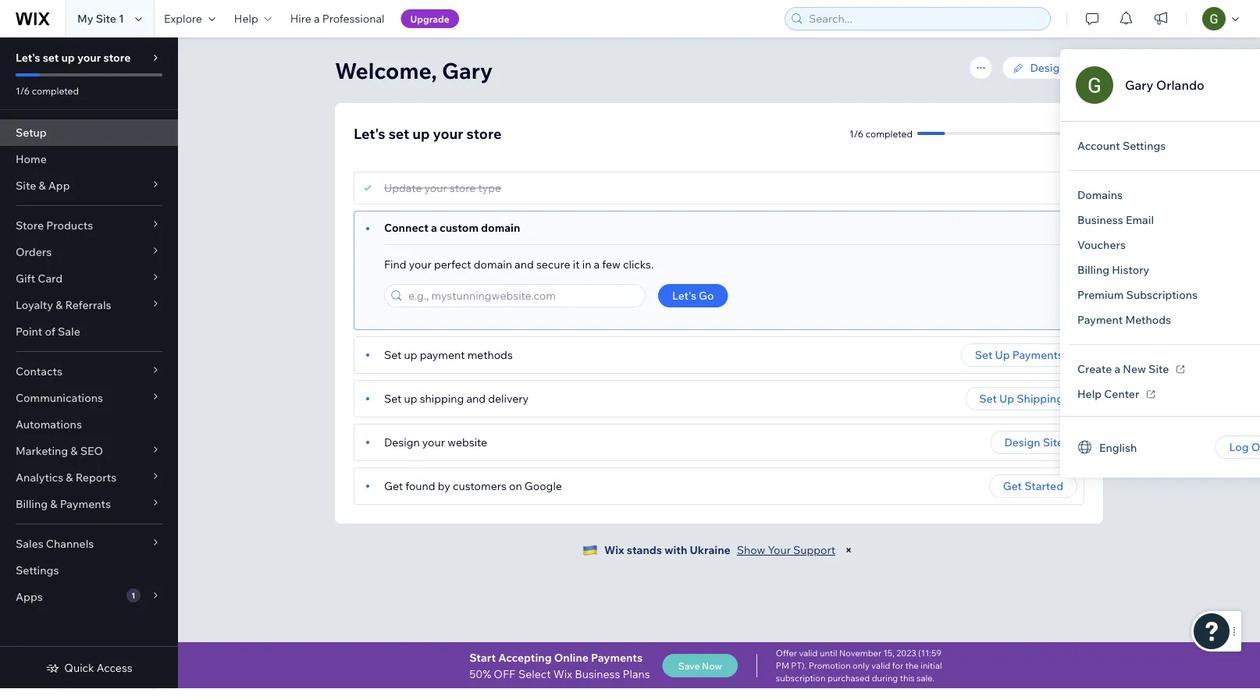Task type: describe. For each thing, give the bounding box(es) containing it.
apps
[[16, 590, 43, 604]]

history
[[1112, 263, 1150, 277]]

now
[[702, 660, 722, 672]]

1 horizontal spatial settings
[[1123, 139, 1166, 153]]

set for set up payments
[[975, 348, 993, 362]]

your for design
[[422, 436, 445, 449]]

accepting
[[498, 651, 552, 665]]

marketing & seo
[[16, 444, 103, 458]]

& for analytics
[[66, 471, 73, 484]]

analytics
[[16, 471, 63, 484]]

custom
[[440, 221, 479, 235]]

only
[[853, 660, 870, 671]]

store products button
[[0, 212, 178, 239]]

store products
[[16, 219, 93, 232]]

business email
[[1077, 213, 1154, 227]]

hire
[[290, 12, 311, 25]]

quick access button
[[46, 661, 132, 675]]

o
[[1251, 440, 1260, 454]]

help for help center
[[1077, 387, 1102, 401]]

1 vertical spatial completed
[[866, 128, 913, 139]]

0 vertical spatial business
[[1077, 213, 1123, 227]]

access
[[97, 661, 132, 675]]

during
[[872, 673, 898, 684]]

e.g., mystunningwebsite.com field
[[404, 285, 640, 307]]

gift card
[[16, 272, 63, 285]]

design site inside button
[[1004, 436, 1063, 449]]

15,
[[883, 648, 895, 659]]

0 horizontal spatial 1
[[119, 12, 124, 25]]

stands
[[627, 543, 662, 557]]

up inside sidebar element
[[61, 51, 75, 64]]

find
[[384, 258, 406, 271]]

your for update
[[424, 181, 447, 195]]

get started
[[1003, 479, 1063, 493]]

communications button
[[0, 385, 178, 411]]

get found by customers on google
[[384, 479, 562, 493]]

1 vertical spatial store
[[467, 125, 502, 142]]

get for get found by customers on google
[[384, 479, 403, 493]]

loyalty
[[16, 298, 53, 312]]

go
[[699, 289, 714, 303]]

payments for set up payments
[[1012, 348, 1063, 362]]

design inside design site link
[[1030, 61, 1066, 75]]

your up update your store type
[[433, 125, 463, 142]]

in
[[582, 258, 591, 271]]

1 horizontal spatial 1/6 completed
[[849, 128, 913, 139]]

hire a professional link
[[281, 0, 394, 37]]

billing history
[[1077, 263, 1150, 277]]

sidebar element
[[0, 37, 178, 689]]

1 horizontal spatial 1/6
[[849, 128, 864, 139]]

methods
[[1125, 313, 1171, 327]]

1 horizontal spatial wix
[[604, 543, 624, 557]]

set for set up payment methods
[[384, 348, 402, 362]]

app
[[48, 179, 70, 192]]

referrals
[[65, 298, 111, 312]]

domain for custom
[[481, 221, 520, 235]]

get started button
[[989, 475, 1077, 498]]

wix inside start accepting online payments 50% off select wix business plans
[[553, 667, 572, 681]]

log o link
[[1215, 436, 1260, 459]]

set up payment methods
[[384, 348, 513, 362]]

google
[[524, 479, 562, 493]]

start
[[469, 651, 496, 665]]

support
[[793, 543, 835, 557]]

billing for billing & payments
[[16, 497, 48, 511]]

site inside site & app dropdown button
[[16, 179, 36, 192]]

card
[[38, 272, 63, 285]]

setup
[[16, 126, 47, 139]]

few
[[602, 258, 620, 271]]

0 vertical spatial valid
[[799, 648, 818, 659]]

& for loyalty
[[56, 298, 63, 312]]

business email link
[[1065, 208, 1166, 233]]

design inside "design site" button
[[1004, 436, 1040, 449]]

a for hire
[[314, 12, 320, 25]]

1/6 completed inside sidebar element
[[16, 85, 79, 96]]

hire a professional
[[290, 12, 385, 25]]

promotion
[[809, 660, 851, 671]]

site inside "create a new site" link
[[1149, 362, 1169, 376]]

(11:59
[[918, 648, 942, 659]]

domain for perfect
[[474, 258, 512, 271]]

online
[[554, 651, 589, 665]]

plans
[[623, 667, 650, 681]]

update
[[384, 181, 422, 195]]

reports
[[75, 471, 116, 484]]

account settings
[[1077, 139, 1166, 153]]

up for payments
[[995, 348, 1010, 362]]

for
[[892, 660, 903, 671]]

of
[[45, 325, 55, 338]]

contacts
[[16, 365, 62, 378]]

log
[[1229, 440, 1249, 454]]

help center
[[1077, 387, 1139, 401]]

offer valid until november 15, 2023 (11:59 pm pt). promotion only valid for the initial subscription purchased during this sale.
[[776, 648, 942, 684]]

delivery
[[488, 392, 529, 406]]

products
[[46, 219, 93, 232]]

create a new site link
[[1065, 357, 1196, 382]]

type
[[478, 181, 501, 195]]

site inside design site link
[[1069, 61, 1089, 75]]

your inside sidebar element
[[77, 51, 101, 64]]

up for shipping
[[999, 392, 1014, 406]]

initial
[[921, 660, 942, 671]]

english link
[[1065, 436, 1149, 459]]

found
[[405, 479, 435, 493]]

seo
[[80, 444, 103, 458]]

save now button
[[663, 654, 738, 678]]

upgrade button
[[401, 9, 459, 28]]

orders
[[16, 245, 52, 259]]

payments inside start accepting online payments 50% off select wix business plans
[[591, 651, 643, 665]]

help button
[[225, 0, 281, 37]]

welcome, gary
[[335, 57, 493, 84]]

domains link
[[1065, 183, 1135, 208]]

let's go
[[672, 289, 714, 303]]

& for marketing
[[71, 444, 78, 458]]

professional
[[322, 12, 385, 25]]

purchased
[[827, 673, 870, 684]]

set up payments button
[[961, 344, 1077, 367]]

let's inside sidebar element
[[16, 51, 40, 64]]

welcome,
[[335, 57, 437, 84]]

orlando
[[1156, 77, 1204, 93]]

set up shipping button
[[965, 387, 1077, 411]]

find your perfect domain and secure it in a few clicks.
[[384, 258, 654, 271]]

up up update
[[412, 125, 430, 142]]

gary orlando
[[1125, 77, 1204, 93]]

email
[[1126, 213, 1154, 227]]

methods
[[467, 348, 513, 362]]

premium subscriptions
[[1077, 288, 1198, 302]]

1 vertical spatial and
[[466, 392, 486, 406]]

1/6 inside sidebar element
[[16, 85, 30, 96]]



Task type: vqa. For each thing, say whether or not it's contained in the screenshot.
1st Select field from the top of the page
no



Task type: locate. For each thing, give the bounding box(es) containing it.
let's set up your store inside sidebar element
[[16, 51, 131, 64]]

payment methods
[[1077, 313, 1171, 327]]

0 vertical spatial let's
[[16, 51, 40, 64]]

0 vertical spatial 1
[[119, 12, 124, 25]]

1 get from the left
[[384, 479, 403, 493]]

1 vertical spatial domain
[[474, 258, 512, 271]]

1 vertical spatial wix
[[553, 667, 572, 681]]

shipping
[[1017, 392, 1063, 406]]

billing for billing history
[[1077, 263, 1110, 277]]

design site button
[[990, 431, 1077, 454]]

1 vertical spatial set
[[389, 125, 409, 142]]

set for set up shipping
[[979, 392, 997, 406]]

0 horizontal spatial help
[[234, 12, 258, 25]]

payments for billing & payments
[[60, 497, 111, 511]]

with
[[665, 543, 687, 557]]

help center link
[[1065, 382, 1166, 407]]

up up setup link on the left of page
[[61, 51, 75, 64]]

communications
[[16, 391, 103, 405]]

set up shipping and delivery
[[384, 392, 529, 406]]

point
[[16, 325, 42, 338]]

channels
[[46, 537, 94, 551]]

domain
[[481, 221, 520, 235], [474, 258, 512, 271]]

domain up find your perfect domain and secure it in a few clicks.
[[481, 221, 520, 235]]

payments inside popup button
[[60, 497, 111, 511]]

subscriptions
[[1126, 288, 1198, 302]]

payments
[[1012, 348, 1063, 362], [60, 497, 111, 511], [591, 651, 643, 665]]

site inside "design site" button
[[1043, 436, 1063, 449]]

get
[[384, 479, 403, 493], [1003, 479, 1022, 493]]

settings inside sidebar element
[[16, 564, 59, 577]]

1 vertical spatial let's
[[354, 125, 385, 142]]

up left shipping
[[999, 392, 1014, 406]]

upgrade
[[410, 13, 450, 25]]

billing up premium
[[1077, 263, 1110, 277]]

the
[[905, 660, 919, 671]]

sales channels button
[[0, 531, 178, 557]]

up
[[61, 51, 75, 64], [412, 125, 430, 142], [404, 348, 417, 362], [404, 392, 417, 406]]

get left found
[[384, 479, 403, 493]]

settings right account on the right of page
[[1123, 139, 1166, 153]]

0 vertical spatial design site
[[1030, 61, 1089, 75]]

2 vertical spatial payments
[[591, 651, 643, 665]]

0 horizontal spatial completed
[[32, 85, 79, 96]]

settings down sales
[[16, 564, 59, 577]]

0 horizontal spatial and
[[466, 392, 486, 406]]

quick access
[[64, 661, 132, 675]]

settings link
[[0, 557, 178, 584]]

0 horizontal spatial billing
[[16, 497, 48, 511]]

billing & payments button
[[0, 491, 178, 518]]

0 vertical spatial settings
[[1123, 139, 1166, 153]]

billing inside popup button
[[16, 497, 48, 511]]

1 right my
[[119, 12, 124, 25]]

site
[[96, 12, 116, 25], [1069, 61, 1089, 75], [16, 179, 36, 192], [1149, 362, 1169, 376], [1043, 436, 1063, 449]]

valid up pt).
[[799, 648, 818, 659]]

1 vertical spatial billing
[[16, 497, 48, 511]]

create
[[1077, 362, 1112, 376]]

1 vertical spatial valid
[[872, 660, 890, 671]]

set up setup
[[43, 51, 59, 64]]

& for billing
[[50, 497, 57, 511]]

wix left stands
[[604, 543, 624, 557]]

business down domains link
[[1077, 213, 1123, 227]]

a right in
[[594, 258, 600, 271]]

0 horizontal spatial payments
[[60, 497, 111, 511]]

2023
[[896, 648, 916, 659]]

1 horizontal spatial and
[[515, 258, 534, 271]]

connect a custom domain
[[384, 221, 520, 235]]

save
[[678, 660, 700, 672]]

help inside button
[[234, 12, 258, 25]]

up left payment
[[404, 348, 417, 362]]

wix
[[604, 543, 624, 557], [553, 667, 572, 681]]

set up payments
[[975, 348, 1063, 362]]

your left website
[[422, 436, 445, 449]]

store down the my site 1 at left top
[[103, 51, 131, 64]]

1
[[119, 12, 124, 25], [131, 591, 135, 600]]

pt).
[[791, 660, 807, 671]]

payments up shipping
[[1012, 348, 1063, 362]]

help down create
[[1077, 387, 1102, 401]]

shipping
[[420, 392, 464, 406]]

your for find
[[409, 258, 432, 271]]

billing & payments
[[16, 497, 111, 511]]

up up set up shipping at the right
[[995, 348, 1010, 362]]

& right loyalty
[[56, 298, 63, 312]]

store left type
[[450, 181, 476, 195]]

1 horizontal spatial set
[[389, 125, 409, 142]]

design site
[[1030, 61, 1089, 75], [1004, 436, 1063, 449]]

2 horizontal spatial let's
[[672, 289, 696, 303]]

0 horizontal spatial let's
[[16, 51, 40, 64]]

0 vertical spatial set
[[43, 51, 59, 64]]

0 horizontal spatial business
[[575, 667, 620, 681]]

2 get from the left
[[1003, 479, 1022, 493]]

billing down the analytics in the left bottom of the page
[[16, 497, 48, 511]]

your right find
[[409, 258, 432, 271]]

0 vertical spatial wix
[[604, 543, 624, 557]]

connect
[[384, 221, 429, 235]]

get inside button
[[1003, 479, 1022, 493]]

show your support button
[[737, 543, 835, 557]]

1 vertical spatial payments
[[60, 497, 111, 511]]

1 vertical spatial help
[[1077, 387, 1102, 401]]

let's left go
[[672, 289, 696, 303]]

0 vertical spatial 1/6
[[16, 85, 30, 96]]

up inside set up payments "button"
[[995, 348, 1010, 362]]

up
[[995, 348, 1010, 362], [999, 392, 1014, 406]]

business down the online
[[575, 667, 620, 681]]

1 horizontal spatial business
[[1077, 213, 1123, 227]]

domain right perfect
[[474, 258, 512, 271]]

wix down the online
[[553, 667, 572, 681]]

0 horizontal spatial 1/6 completed
[[16, 85, 79, 96]]

0 vertical spatial help
[[234, 12, 258, 25]]

store inside sidebar element
[[103, 51, 131, 64]]

1 vertical spatial business
[[575, 667, 620, 681]]

1 vertical spatial 1/6 completed
[[849, 128, 913, 139]]

get for get started
[[1003, 479, 1022, 493]]

1 down settings link
[[131, 591, 135, 600]]

home link
[[0, 146, 178, 173]]

gift card button
[[0, 265, 178, 292]]

on
[[509, 479, 522, 493]]

& down analytics & reports
[[50, 497, 57, 511]]

gary left orlando in the top right of the page
[[1125, 77, 1153, 93]]

let's set up your store up update your store type
[[354, 125, 502, 142]]

clicks.
[[623, 258, 654, 271]]

valid up during
[[872, 660, 890, 671]]

point of sale
[[16, 325, 80, 338]]

start accepting online payments 50% off select wix business plans
[[469, 651, 650, 681]]

payment methods link
[[1065, 308, 1184, 333]]

a for create
[[1114, 362, 1120, 376]]

0 vertical spatial completed
[[32, 85, 79, 96]]

store
[[103, 51, 131, 64], [467, 125, 502, 142], [450, 181, 476, 195]]

my
[[77, 12, 93, 25]]

offer
[[776, 648, 797, 659]]

0 vertical spatial 1/6 completed
[[16, 85, 79, 96]]

0 vertical spatial domain
[[481, 221, 520, 235]]

2 horizontal spatial payments
[[1012, 348, 1063, 362]]

site & app button
[[0, 173, 178, 199]]

let's go button
[[658, 284, 728, 308]]

perfect
[[434, 258, 471, 271]]

let's inside button
[[672, 289, 696, 303]]

& left seo
[[71, 444, 78, 458]]

billing history link
[[1065, 258, 1162, 283]]

sales channels
[[16, 537, 94, 551]]

a for connect
[[431, 221, 437, 235]]

up left shipping
[[404, 392, 417, 406]]

vouchers
[[1077, 238, 1126, 252]]

and
[[515, 258, 534, 271], [466, 392, 486, 406]]

1/6
[[16, 85, 30, 96], [849, 128, 864, 139]]

up inside set up shipping button
[[999, 392, 1014, 406]]

valid
[[799, 648, 818, 659], [872, 660, 890, 671]]

your down my
[[77, 51, 101, 64]]

domains
[[1077, 188, 1123, 202]]

set inside sidebar element
[[43, 51, 59, 64]]

0 vertical spatial let's set up your store
[[16, 51, 131, 64]]

gary down upgrade "button" on the top left
[[442, 57, 493, 84]]

marketing & seo button
[[0, 438, 178, 465]]

website
[[447, 436, 487, 449]]

1 horizontal spatial completed
[[866, 128, 913, 139]]

subscription
[[776, 673, 826, 684]]

1 horizontal spatial billing
[[1077, 263, 1110, 277]]

Search... field
[[804, 8, 1045, 30]]

1 vertical spatial let's set up your store
[[354, 125, 502, 142]]

1 vertical spatial settings
[[16, 564, 59, 577]]

help for help
[[234, 12, 258, 25]]

setup link
[[0, 119, 178, 146]]

1 horizontal spatial let's
[[354, 125, 385, 142]]

help left hire
[[234, 12, 258, 25]]

2 vertical spatial let's
[[672, 289, 696, 303]]

0 vertical spatial store
[[103, 51, 131, 64]]

& left the reports
[[66, 471, 73, 484]]

1 vertical spatial design site
[[1004, 436, 1063, 449]]

payments inside "button"
[[1012, 348, 1063, 362]]

a left new
[[1114, 362, 1120, 376]]

payment
[[1077, 313, 1123, 327]]

let's set up your store
[[16, 51, 131, 64], [354, 125, 502, 142]]

0 horizontal spatial valid
[[799, 648, 818, 659]]

and left secure
[[515, 258, 534, 271]]

show
[[737, 543, 765, 557]]

payments down analytics & reports dropdown button
[[60, 497, 111, 511]]

&
[[39, 179, 46, 192], [56, 298, 63, 312], [71, 444, 78, 458], [66, 471, 73, 484], [50, 497, 57, 511]]

secure
[[536, 258, 570, 271]]

1 vertical spatial 1/6
[[849, 128, 864, 139]]

store up type
[[467, 125, 502, 142]]

explore
[[164, 12, 202, 25]]

vouchers link
[[1065, 233, 1138, 258]]

0 horizontal spatial settings
[[16, 564, 59, 577]]

contacts button
[[0, 358, 178, 385]]

your right update
[[424, 181, 447, 195]]

a
[[314, 12, 320, 25], [431, 221, 437, 235], [594, 258, 600, 271], [1114, 362, 1120, 376]]

1 vertical spatial 1
[[131, 591, 135, 600]]

0 horizontal spatial get
[[384, 479, 403, 493]]

0 horizontal spatial set
[[43, 51, 59, 64]]

let's up update
[[354, 125, 385, 142]]

0 vertical spatial billing
[[1077, 263, 1110, 277]]

1 horizontal spatial let's set up your store
[[354, 125, 502, 142]]

1 horizontal spatial 1
[[131, 591, 135, 600]]

design site inside design site link
[[1030, 61, 1089, 75]]

& left the app
[[39, 179, 46, 192]]

set for set up shipping and delivery
[[384, 392, 402, 406]]

set inside "button"
[[975, 348, 993, 362]]

set up update
[[389, 125, 409, 142]]

& for site
[[39, 179, 46, 192]]

0 horizontal spatial let's set up your store
[[16, 51, 131, 64]]

1 horizontal spatial gary
[[1125, 77, 1153, 93]]

and left delivery
[[466, 392, 486, 406]]

0 horizontal spatial 1/6
[[16, 85, 30, 96]]

0 vertical spatial and
[[515, 258, 534, 271]]

1 vertical spatial up
[[999, 392, 1014, 406]]

1 horizontal spatial payments
[[591, 651, 643, 665]]

let's up setup
[[16, 51, 40, 64]]

1 horizontal spatial valid
[[872, 660, 890, 671]]

wix stands with ukraine show your support
[[604, 543, 835, 557]]

0 vertical spatial payments
[[1012, 348, 1063, 362]]

1/6 completed
[[16, 85, 79, 96], [849, 128, 913, 139]]

let's set up your store down my
[[16, 51, 131, 64]]

2 vertical spatial store
[[450, 181, 476, 195]]

1 horizontal spatial get
[[1003, 479, 1022, 493]]

business inside start accepting online payments 50% off select wix business plans
[[575, 667, 620, 681]]

design site link
[[1002, 56, 1103, 80]]

1 horizontal spatial help
[[1077, 387, 1102, 401]]

0 horizontal spatial wix
[[553, 667, 572, 681]]

set
[[43, 51, 59, 64], [389, 125, 409, 142]]

1 inside sidebar element
[[131, 591, 135, 600]]

store
[[16, 219, 44, 232]]

set inside button
[[979, 392, 997, 406]]

payments up 'plans'
[[591, 651, 643, 665]]

0 vertical spatial up
[[995, 348, 1010, 362]]

completed inside sidebar element
[[32, 85, 79, 96]]

a right hire
[[314, 12, 320, 25]]

get left started
[[1003, 479, 1022, 493]]

0 horizontal spatial gary
[[442, 57, 493, 84]]

a left custom
[[431, 221, 437, 235]]



